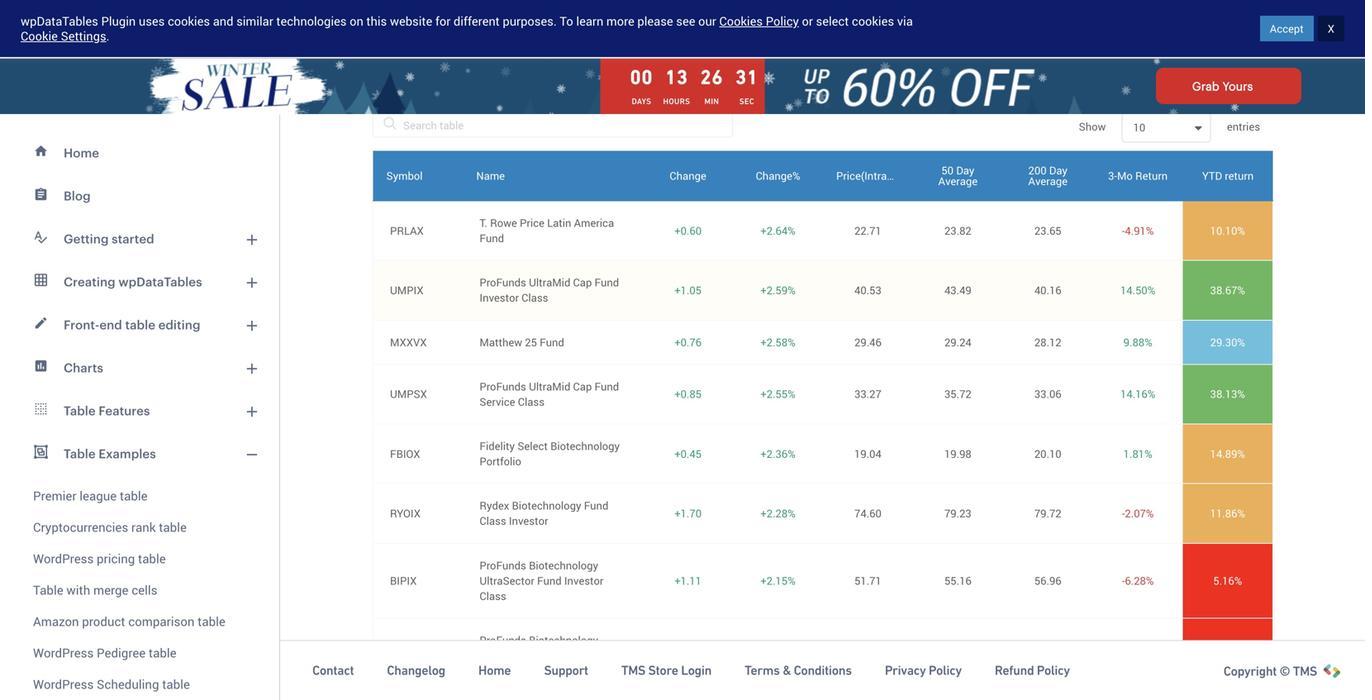 Task type: vqa. For each thing, say whether or not it's contained in the screenshot.


Task type: locate. For each thing, give the bounding box(es) containing it.
1 ultramid from the top
[[529, 275, 571, 290]]

2 horizontal spatial policy
[[1037, 663, 1070, 678]]

contact link
[[312, 662, 354, 679]]

fidelity select biotechnology portfolio
[[480, 439, 620, 469]]

profunds down rowe
[[480, 275, 526, 290]]

day for 200 day average
[[1050, 163, 1068, 178]]

0 vertical spatial wpdatatables
[[21, 13, 98, 29]]

table for end
[[125, 317, 155, 332]]

cryptocurrencies
[[33, 519, 128, 536]]

tms right '©'
[[1294, 664, 1318, 679]]

fund inside "profunds ultramid cap fund service class"
[[595, 379, 619, 394]]

class inside profunds biotechnology ultrasector fund investor class
[[480, 589, 506, 603]]

prlax
[[390, 223, 424, 238]]

home link left support "link"
[[479, 662, 511, 679]]

home link
[[10, 131, 270, 174], [479, 662, 511, 679]]

ytd
[[1203, 168, 1223, 183]]

ultramid inside profunds ultramid cap fund investor class
[[529, 275, 571, 290]]

table inside table features 'link'
[[64, 403, 96, 418]]

table for table with merge cells
[[33, 582, 63, 599]]

table inside table examples link
[[64, 446, 96, 461]]

cookies left 'via'
[[852, 13, 895, 29]]

1 horizontal spatial cookies
[[852, 13, 895, 29]]

1 vertical spatial -
[[1123, 506, 1126, 521]]

0 vertical spatial table
[[64, 403, 96, 418]]

return
[[1225, 168, 1254, 183]]

getting
[[64, 231, 109, 246]]

for
[[436, 13, 451, 29]]

23.82
[[945, 223, 972, 238]]

table for league
[[120, 487, 148, 504]]

1 ultrasector from the top
[[480, 573, 535, 588]]

policy down 42.94 on the right bottom of page
[[929, 663, 962, 678]]

profunds down matthew
[[480, 379, 526, 394]]

creating
[[64, 274, 116, 289]]

2 ultramid from the top
[[529, 379, 571, 394]]

purposes.
[[503, 13, 557, 29]]

average up 23.82
[[939, 174, 978, 188]]

table down charts
[[64, 403, 96, 418]]

biotechnology for profunds biotechnology ultrasector fund service class
[[529, 633, 599, 648]]

wordpress pricing table
[[33, 550, 166, 567]]

Search table search field
[[373, 113, 733, 138]]

200 day average: activate to sort column ascending element
[[1003, 151, 1093, 201]]

table for pricing
[[138, 550, 166, 567]]

support link
[[544, 662, 588, 679]]

name: activate to sort column ascending element
[[463, 151, 643, 201]]

1 vertical spatial wordpress
[[33, 644, 94, 661]]

class for profunds biotechnology ultrasector fund service class
[[480, 664, 506, 678]]

2 cookies from the left
[[852, 13, 895, 29]]

table right end
[[125, 317, 155, 332]]

premier
[[33, 487, 76, 504]]

home link up blog
[[10, 131, 270, 174]]

ultramid inside "profunds ultramid cap fund service class"
[[529, 379, 571, 394]]

table down wordpress pedigree table link
[[162, 676, 190, 693]]

23.65
[[1035, 223, 1062, 238]]

wordpress up with
[[33, 550, 94, 567]]

cap for profunds ultramid cap fund investor class
[[573, 275, 592, 290]]

table up cells
[[138, 550, 166, 567]]

0 vertical spatial service
[[480, 394, 515, 409]]

cap
[[573, 275, 592, 290], [573, 379, 592, 394]]

1 vertical spatial ultrasector
[[480, 648, 535, 663]]

policy for refund policy
[[1037, 663, 1070, 678]]

profunds inside profunds ultramid cap fund investor class
[[480, 275, 526, 290]]

2 day from the left
[[1050, 163, 1068, 178]]

service inside profunds biotechnology ultrasector fund service class
[[565, 648, 600, 663]]

2 cap from the top
[[573, 379, 592, 394]]

mxxvx
[[390, 335, 427, 350]]

- down mo
[[1123, 223, 1126, 238]]

cookies left and
[[168, 13, 210, 29]]

1 horizontal spatial day
[[1050, 163, 1068, 178]]

2 vertical spatial investor
[[565, 573, 604, 588]]

average up 23.65
[[1029, 174, 1068, 188]]

profunds inside profunds biotechnology ultrasector fund service class
[[480, 633, 526, 648]]

changelog
[[387, 663, 446, 678]]

day right 50
[[957, 163, 975, 178]]

fund inside profunds biotechnology ultrasector fund service class
[[537, 648, 562, 663]]

class inside "profunds ultramid cap fund service class"
[[518, 394, 545, 409]]

class inside 'rydex biotechnology fund class investor'
[[480, 514, 506, 528]]

home left support "link"
[[479, 663, 511, 678]]

1 horizontal spatial tms
[[1294, 664, 1318, 679]]

- for 4.91
[[1123, 223, 1126, 238]]

premier league table
[[33, 487, 148, 504]]

wpdatatables left .
[[21, 13, 98, 29]]

10 button
[[1134, 114, 1200, 142]]

1 average from the left
[[939, 174, 978, 188]]

this
[[367, 13, 387, 29]]

support
[[544, 663, 588, 678]]

1 profunds from the top
[[480, 275, 526, 290]]

table inside wordpress pricing table link
[[138, 550, 166, 567]]

0 horizontal spatial day
[[957, 163, 975, 178]]

1 vertical spatial cap
[[573, 379, 592, 394]]

investor down 'rydex biotechnology fund class investor'
[[565, 573, 604, 588]]

2 ultrasector from the top
[[480, 648, 535, 663]]

amazon product comparison table link
[[10, 606, 270, 637]]

33.27
[[855, 387, 882, 401]]

2.36
[[767, 446, 788, 461]]

biotechnology right the select
[[551, 439, 620, 453]]

0 horizontal spatial service
[[480, 394, 515, 409]]

x
[[1328, 21, 1335, 36]]

with
[[66, 582, 90, 599]]

rydex biotechnology fund class investor
[[480, 498, 609, 528]]

0 vertical spatial home
[[64, 146, 99, 160]]

terms
[[745, 663, 780, 678]]

our
[[699, 13, 717, 29]]

get started link
[[1196, 9, 1349, 49]]

profunds ultramid cap fund service class
[[480, 379, 619, 409]]

min
[[705, 97, 719, 106]]

1 wordpress from the top
[[33, 550, 94, 567]]

clear filters button
[[373, 12, 456, 45]]

1 horizontal spatial service
[[565, 648, 600, 663]]

investor for profunds ultramid cap fund investor class
[[480, 290, 519, 305]]

table inside premier league table 'link'
[[120, 487, 148, 504]]

3 profunds from the top
[[480, 558, 526, 573]]

33.06
[[1035, 387, 1062, 401]]

class inside profunds ultramid cap fund investor class
[[522, 290, 548, 305]]

wordpress for wordpress pricing table
[[33, 550, 94, 567]]

1 vertical spatial home link
[[479, 662, 511, 679]]

getting started link
[[10, 217, 270, 260]]

investor inside profunds ultramid cap fund investor class
[[480, 290, 519, 305]]

wordpress pricing table link
[[10, 543, 270, 575]]

service up support
[[565, 648, 600, 663]]

table up premier league table
[[64, 446, 96, 461]]

0 horizontal spatial home link
[[10, 131, 270, 174]]

0 horizontal spatial wpdatatables
[[21, 13, 98, 29]]

class down rydex
[[480, 514, 506, 528]]

biotechnology inside profunds biotechnology ultrasector fund service class
[[529, 633, 599, 648]]

ultrasector down rydex
[[480, 573, 535, 588]]

table right comparison
[[198, 613, 226, 630]]

latin
[[547, 215, 572, 230]]

2 profunds from the top
[[480, 379, 526, 394]]

profunds inside profunds biotechnology ultrasector fund investor class
[[480, 558, 526, 573]]

copyright © tms
[[1224, 664, 1318, 679]]

ultrasector left support "link"
[[480, 648, 535, 663]]

1 vertical spatial home
[[479, 663, 511, 678]]

ultramid down t. rowe price latin america fund
[[529, 275, 571, 290]]

cap up fidelity select biotechnology portfolio on the left of the page
[[573, 379, 592, 394]]

28.12
[[1035, 335, 1062, 350]]

merge
[[93, 582, 129, 599]]

4 profunds from the top
[[480, 633, 526, 648]]

3 wordpress from the top
[[33, 676, 94, 693]]

1 day from the left
[[957, 163, 975, 178]]

symbol
[[386, 168, 423, 183]]

change
[[670, 168, 707, 183]]

rank
[[131, 519, 156, 536]]

56.96
[[1035, 573, 1062, 588]]

table inside the cryptocurrencies rank table link
[[159, 519, 187, 536]]

ultrasector for profunds biotechnology ultrasector fund investor class
[[480, 573, 535, 588]]

wordpress scheduling table link
[[10, 669, 270, 700]]

ultramid down 25
[[529, 379, 571, 394]]

biotechnology up support
[[529, 633, 599, 648]]

2 vertical spatial table
[[33, 582, 63, 599]]

2 wordpress from the top
[[33, 644, 94, 661]]

biotechnology down 'rydex biotechnology fund class investor'
[[529, 558, 599, 573]]

1 vertical spatial table
[[64, 446, 96, 461]]

day right 200
[[1050, 163, 1068, 178]]

1 cap from the top
[[573, 275, 592, 290]]

tms left store
[[622, 663, 646, 678]]

0 vertical spatial ultramid
[[529, 275, 571, 290]]

biotechnology inside fidelity select biotechnology portfolio
[[551, 439, 620, 453]]

profunds down profunds biotechnology ultrasector fund investor class
[[480, 633, 526, 648]]

2 vertical spatial wordpress
[[33, 676, 94, 693]]

price(intraday)
[[837, 168, 908, 183]]

class inside profunds biotechnology ultrasector fund service class
[[480, 664, 506, 678]]

started
[[112, 231, 154, 246]]

ultrasector inside profunds biotechnology ultrasector fund investor class
[[480, 573, 535, 588]]

class up profunds biotechnology ultrasector fund service class
[[480, 589, 506, 603]]

days
[[632, 97, 652, 106]]

profunds down rydex
[[480, 558, 526, 573]]

investor inside profunds biotechnology ultrasector fund investor class
[[565, 573, 604, 588]]

contact
[[312, 663, 354, 678]]

1 horizontal spatial average
[[1029, 174, 1068, 188]]

class up the select
[[518, 394, 545, 409]]

fund inside t. rowe price latin america fund
[[480, 231, 504, 246]]

plugin
[[101, 13, 136, 29]]

premier league table link
[[10, 475, 270, 512]]

filters
[[413, 21, 446, 36]]

ultrasector inside profunds biotechnology ultrasector fund service class
[[480, 648, 535, 663]]

table inside front-end table editing link
[[125, 317, 155, 332]]

0 horizontal spatial average
[[939, 174, 978, 188]]

front-end table editing link
[[10, 303, 270, 346]]

1 horizontal spatial policy
[[929, 663, 962, 678]]

columns
[[407, 80, 453, 96]]

accept
[[1270, 21, 1304, 36]]

- down 1.81 on the bottom right of the page
[[1123, 506, 1126, 521]]

74.60
[[855, 506, 882, 521]]

-4.91
[[1123, 223, 1147, 238]]

- for 6.28
[[1123, 573, 1126, 588]]

wpdatatables up the editing
[[119, 274, 202, 289]]

wordpress down amazon
[[33, 644, 94, 661]]

table inside table with merge cells link
[[33, 582, 63, 599]]

table down comparison
[[149, 644, 177, 661]]

cap inside profunds ultramid cap fund investor class
[[573, 275, 592, 290]]

- down -2.07
[[1123, 573, 1126, 588]]

wordpress
[[33, 550, 94, 567], [33, 644, 94, 661], [33, 676, 94, 693]]

profunds ultramid cap fund investor class
[[480, 275, 619, 305]]

0 vertical spatial investor
[[480, 290, 519, 305]]

cap down america
[[573, 275, 592, 290]]

table inside wordpress scheduling table link
[[162, 676, 190, 693]]

0 horizontal spatial policy
[[766, 13, 799, 29]]

1 horizontal spatial wpdatatables
[[119, 274, 202, 289]]

cells
[[132, 582, 157, 599]]

investor up matthew
[[480, 290, 519, 305]]

biotechnology down fidelity select biotechnology portfolio on the left of the page
[[512, 498, 582, 513]]

2 vertical spatial -
[[1123, 573, 1126, 588]]

service up 'fidelity'
[[480, 394, 515, 409]]

day inside 200 day average
[[1050, 163, 1068, 178]]

1 - from the top
[[1123, 223, 1126, 238]]

home up blog
[[64, 146, 99, 160]]

investor inside 'rydex biotechnology fund class investor'
[[509, 514, 548, 528]]

creating wpdatatables
[[64, 274, 202, 289]]

profunds inside "profunds ultramid cap fund service class"
[[480, 379, 526, 394]]

change: activate to sort column ascending element
[[643, 151, 733, 201]]

x button
[[1318, 16, 1345, 41]]

0 vertical spatial cap
[[573, 275, 592, 290]]

price
[[520, 215, 545, 230]]

-6.28
[[1123, 573, 1147, 588]]

biotechnology for profunds biotechnology ultrasector fund investor class
[[529, 558, 599, 573]]

policy left or at right top
[[766, 13, 799, 29]]

change%: activate to sort column ascending element
[[733, 151, 823, 201]]

0 vertical spatial wordpress
[[33, 550, 94, 567]]

table up the cryptocurrencies rank table link
[[120, 487, 148, 504]]

cap inside "profunds ultramid cap fund service class"
[[573, 379, 592, 394]]

class left support "link"
[[480, 664, 506, 678]]

50 day average: activate to sort column ascending element
[[913, 151, 1003, 201]]

table right rank
[[159, 519, 187, 536]]

day inside 50 day average
[[957, 163, 975, 178]]

changelog link
[[387, 662, 446, 679]]

2 - from the top
[[1123, 506, 1126, 521]]

ytd return
[[1203, 168, 1254, 183]]

uses
[[139, 13, 165, 29]]

table left with
[[33, 582, 63, 599]]

35.72
[[945, 387, 972, 401]]

0 vertical spatial ultrasector
[[480, 573, 535, 588]]

0 horizontal spatial tms
[[622, 663, 646, 678]]

0 horizontal spatial home
[[64, 146, 99, 160]]

get
[[1243, 21, 1261, 37]]

1 vertical spatial service
[[565, 648, 600, 663]]

biotechnology inside profunds biotechnology ultrasector fund investor class
[[529, 558, 599, 573]]

service for profunds biotechnology ultrasector fund service class
[[565, 648, 600, 663]]

tms store login link
[[622, 662, 712, 679]]

0.76
[[681, 335, 702, 350]]

2 average from the left
[[1029, 174, 1068, 188]]

1 vertical spatial ultramid
[[529, 379, 571, 394]]

service inside "profunds ultramid cap fund service class"
[[480, 394, 515, 409]]

profunds for profunds ultramid cap fund service class
[[480, 379, 526, 394]]

class up 25
[[522, 290, 548, 305]]

investor down rydex
[[509, 514, 548, 528]]

biotechnology inside 'rydex biotechnology fund class investor'
[[512, 498, 582, 513]]

0 horizontal spatial cookies
[[168, 13, 210, 29]]

investor for rydex biotechnology fund class investor
[[509, 514, 548, 528]]

3 - from the top
[[1123, 573, 1126, 588]]

fund inside profunds biotechnology ultrasector fund investor class
[[537, 573, 562, 588]]

terms & conditions link
[[745, 662, 852, 679]]

wordpress pedigree table link
[[10, 637, 270, 669]]

profunds for profunds biotechnology ultrasector fund investor class
[[480, 558, 526, 573]]

service for profunds ultramid cap fund service class
[[480, 394, 515, 409]]

wordpress down wordpress pedigree table
[[33, 676, 94, 693]]

Search form search field
[[348, 17, 902, 40]]

10.10
[[1211, 223, 1238, 238]]

table inside wordpress pedigree table link
[[149, 644, 177, 661]]

cookie settings button
[[21, 28, 106, 44]]

&
[[783, 663, 791, 678]]

0 vertical spatial -
[[1123, 223, 1126, 238]]

1 horizontal spatial home
[[479, 663, 511, 678]]

- for 2.07
[[1123, 506, 1126, 521]]

1 vertical spatial investor
[[509, 514, 548, 528]]

policy down 44.60
[[1037, 663, 1070, 678]]

policy for privacy policy
[[929, 663, 962, 678]]



Task type: describe. For each thing, give the bounding box(es) containing it.
31
[[736, 66, 759, 88]]

select
[[518, 439, 548, 453]]

table inside amazon product comparison table link
[[198, 613, 226, 630]]

profunds for profunds ultramid cap fund investor class
[[480, 275, 526, 290]]

cryptocurrencies rank table
[[33, 519, 187, 536]]

class for profunds ultramid cap fund investor class
[[522, 290, 548, 305]]

day for 50 day average
[[957, 163, 975, 178]]

profunds for profunds biotechnology ultrasector fund service class
[[480, 633, 526, 648]]

table for table examples
[[64, 446, 96, 461]]

wpdatatables inside wpdatatables plugin uses cookies and similar technologies on this website for different purposes. to learn more please see our cookies policy or select cookies via cookie settings .
[[21, 13, 98, 29]]

umpix
[[390, 283, 424, 298]]

profunds biotechnology ultrasector fund investor class
[[480, 558, 604, 603]]

learn
[[577, 13, 604, 29]]

table for rank
[[159, 519, 187, 536]]

matthew 25 fund
[[480, 335, 564, 350]]

different
[[454, 13, 500, 29]]

refund
[[995, 663, 1035, 678]]

44.60
[[1035, 648, 1062, 663]]

1.81
[[1124, 446, 1145, 461]]

table for table features
[[64, 403, 96, 418]]

55.16
[[945, 573, 972, 588]]

symbol: activate to sort column ascending element
[[373, 151, 463, 201]]

00
[[630, 66, 653, 88]]

getting started
[[64, 231, 154, 246]]

14.89
[[1211, 446, 1238, 461]]

table with merge cells
[[33, 582, 157, 599]]

editing
[[158, 317, 200, 332]]

rydex
[[480, 498, 509, 513]]

fund inside 'rydex biotechnology fund class investor'
[[584, 498, 609, 513]]

average for 50
[[939, 174, 978, 188]]

bipix
[[390, 573, 417, 588]]

entries
[[1225, 119, 1261, 134]]

profunds biotechnology ultrasector fund service class
[[480, 633, 600, 678]]

umpsx
[[390, 387, 427, 401]]

1.05
[[681, 283, 702, 298]]

wpdatatables - tables and charts manager wordpress plugin image
[[17, 14, 174, 44]]

wordpress pedigree table
[[33, 644, 177, 661]]

38.67
[[1211, 283, 1238, 298]]

cap for profunds ultramid cap fund service class
[[573, 379, 592, 394]]

conditions
[[794, 663, 852, 678]]

see
[[676, 13, 696, 29]]

2.28
[[767, 506, 788, 521]]

sec
[[740, 97, 755, 106]]

t.
[[480, 215, 488, 230]]

clear
[[384, 21, 410, 36]]

please
[[638, 13, 673, 29]]

investor for profunds biotechnology ultrasector fund investor class
[[565, 573, 604, 588]]

scheduling
[[97, 676, 159, 693]]

0.60
[[681, 223, 702, 238]]

class for profunds ultramid cap fund service class
[[518, 394, 545, 409]]

5.16
[[1214, 573, 1235, 588]]

43.49
[[945, 283, 972, 298]]

terms & conditions
[[745, 663, 852, 678]]

pedigree
[[97, 644, 146, 661]]

refund policy
[[995, 663, 1070, 678]]

price(intraday): activate to sort column ascending element
[[823, 151, 913, 201]]

examples
[[99, 446, 156, 461]]

cookies
[[720, 13, 763, 29]]

league
[[80, 487, 117, 504]]

2.58
[[767, 335, 788, 350]]

show
[[1079, 119, 1109, 134]]

policy inside wpdatatables plugin uses cookies and similar technologies on this website for different purposes. to learn more please see our cookies policy or select cookies via cookie settings .
[[766, 13, 799, 29]]

or
[[802, 13, 813, 29]]

accept button
[[1261, 16, 1314, 41]]

1 horizontal spatial home link
[[479, 662, 511, 679]]

wordpress for wordpress scheduling table
[[33, 676, 94, 693]]

hours
[[663, 97, 691, 106]]

4.84
[[1214, 648, 1235, 663]]

grab yours
[[1193, 79, 1254, 93]]

yours
[[1223, 79, 1254, 93]]

table features
[[64, 403, 150, 418]]

4.91
[[1126, 223, 1147, 238]]

rowe
[[490, 215, 517, 230]]

ytd return: activate to sort column ascending element
[[1184, 151, 1274, 201]]

average for 200
[[1029, 174, 1068, 188]]

features
[[99, 403, 150, 418]]

table with merge cells link
[[10, 575, 270, 606]]

table for pedigree
[[149, 644, 177, 661]]

cryptocurrencies rank table link
[[10, 512, 270, 543]]

cookie
[[21, 28, 58, 44]]

biotechnology for rydex biotechnology fund class investor
[[512, 498, 582, 513]]

wordpress for wordpress pedigree table
[[33, 644, 94, 661]]

fbiox
[[390, 446, 420, 461]]

class for profunds biotechnology ultrasector fund investor class
[[480, 589, 506, 603]]

3-
[[1109, 168, 1118, 183]]

end
[[100, 317, 122, 332]]

11.86
[[1211, 506, 1238, 521]]

ultramid for service
[[529, 379, 571, 394]]

1 cookies from the left
[[168, 13, 210, 29]]

wordpress scheduling table
[[33, 676, 190, 693]]

25
[[525, 335, 537, 350]]

50 day average
[[939, 163, 978, 188]]

ultrasector for profunds biotechnology ultrasector fund service class
[[480, 648, 535, 663]]

creating wpdatatables link
[[10, 260, 270, 303]]

3-mo return: activate to sort column ascending element
[[1093, 151, 1184, 201]]

0.86
[[681, 648, 702, 663]]

2.15
[[767, 573, 788, 588]]

19.98
[[945, 446, 972, 461]]

tms store login
[[622, 663, 712, 678]]

9.88
[[1124, 335, 1145, 350]]

fund inside profunds ultramid cap fund investor class
[[595, 275, 619, 290]]

copyright
[[1224, 664, 1277, 679]]

table for scheduling
[[162, 676, 190, 693]]

ultramid for investor
[[529, 275, 571, 290]]

0.85
[[681, 387, 702, 401]]

1 vertical spatial wpdatatables
[[119, 274, 202, 289]]

fidelity
[[480, 439, 515, 453]]

technologies
[[276, 13, 347, 29]]

started
[[1264, 21, 1302, 37]]

0 vertical spatial home link
[[10, 131, 270, 174]]

2.64
[[767, 223, 788, 238]]

40.53
[[855, 283, 882, 298]]



